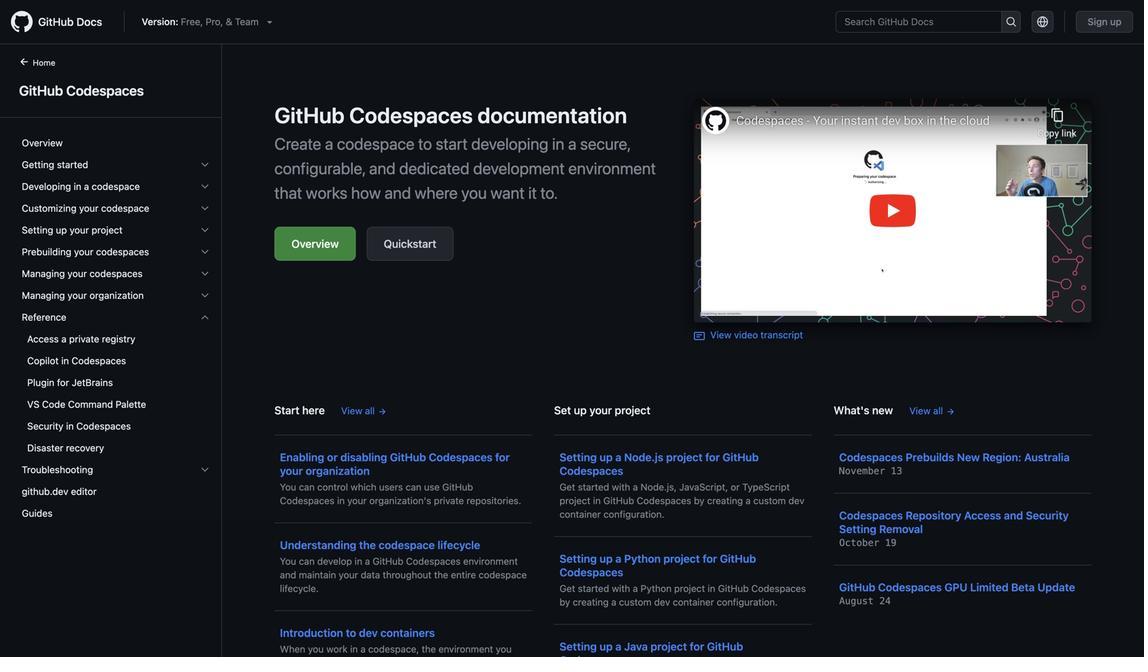 Task type: describe. For each thing, give the bounding box(es) containing it.
sc 9kayk9 0 image for reference
[[200, 312, 211, 323]]

disaster recovery
[[27, 443, 104, 454]]

0 horizontal spatial overview link
[[16, 132, 216, 154]]

sign up link
[[1077, 11, 1134, 33]]

view for enabling or disabling github codespaces for your organization
[[341, 405, 363, 417]]

access inside the codespaces repository access and security setting removal october 19
[[965, 509, 1002, 522]]

jetbrains
[[72, 377, 113, 388]]

can inside understanding the codespace lifecycle you can develop in a github codespaces environment and maintain your data throughout the entire codespace lifecycle.
[[299, 556, 315, 567]]

customizing
[[22, 203, 77, 214]]

and up how
[[369, 159, 396, 178]]

access a private registry
[[27, 334, 135, 345]]

dev inside setting up a python project for github codespaces get started with a python project in github codespaces by creating a custom dev container configuration.
[[654, 597, 671, 608]]

october 19 element
[[840, 538, 897, 549]]

codespaces inside 'link'
[[76, 421, 131, 432]]

getting started button
[[16, 154, 216, 176]]

to.
[[541, 183, 558, 202]]

start here
[[275, 404, 325, 417]]

codespaces inside setting up a java project for github codespaces
[[560, 654, 624, 657]]

managing your codespaces button
[[16, 263, 216, 285]]

started inside getting started dropdown button
[[57, 159, 88, 170]]

editor
[[71, 486, 97, 497]]

a inside introduction to dev containers when you work in a codespace, the environment you
[[361, 644, 366, 655]]

sc 9kayk9 0 image for troubleshooting
[[200, 465, 211, 476]]

october
[[840, 538, 880, 549]]

understanding the codespace lifecycle you can develop in a github codespaces environment and maintain your data throughout the entire codespace lifecycle.
[[280, 539, 527, 594]]

creating inside setting up a python project for github codespaces get started with a python project in github codespaces by creating a custom dev container configuration.
[[573, 597, 609, 608]]

0 horizontal spatial you
[[308, 644, 324, 655]]

quickstart
[[384, 237, 437, 250]]

and inside the codespaces repository access and security setting removal october 19
[[1004, 509, 1024, 522]]

your down "enabling"
[[280, 465, 303, 478]]

pro,
[[206, 16, 223, 27]]

copilot in codespaces
[[27, 355, 126, 367]]

vs code command palette link
[[16, 394, 216, 416]]

codespaces repository access and security setting removal october 19
[[840, 509, 1069, 549]]

prebuilding
[[22, 246, 71, 258]]

security in codespaces
[[27, 421, 131, 432]]

throughout
[[383, 570, 432, 581]]

limited
[[971, 581, 1009, 594]]

what's
[[834, 404, 870, 417]]

link image
[[694, 331, 705, 342]]

project inside dropdown button
[[92, 225, 123, 236]]

registry
[[102, 334, 135, 345]]

setting for setting up a python project for github codespaces get started with a python project in github codespaces by creating a custom dev container configuration.
[[560, 553, 597, 566]]

for for enabling or disabling github codespaces for your organization
[[495, 451, 510, 464]]

access a private registry link
[[16, 328, 216, 350]]

for inside setting up a java project for github codespaces
[[690, 640, 705, 653]]

in inside the 'enabling or disabling github codespaces for your organization you can control which users can use github codespaces in your organization's private repositories.'
[[337, 495, 345, 507]]

0 vertical spatial python
[[624, 553, 661, 566]]

code
[[42, 399, 65, 410]]

create
[[275, 134, 321, 153]]

codespaces inside github codespaces gpu limited beta update august 24
[[879, 581, 942, 594]]

github codespaces gpu limited beta update august 24
[[840, 581, 1076, 607]]

sc 9kayk9 0 image for managing your codespaces
[[200, 268, 211, 279]]

java
[[624, 640, 648, 653]]

documentation
[[478, 102, 627, 128]]

sign up
[[1088, 16, 1122, 27]]

sc 9kayk9 0 image for setting up your project
[[200, 225, 211, 236]]

in inside understanding the codespace lifecycle you can develop in a github codespaces environment and maintain your data throughout the entire codespace lifecycle.
[[355, 556, 363, 567]]

work
[[327, 644, 348, 655]]

prebuilding your codespaces
[[22, 246, 149, 258]]

developing in a codespace button
[[16, 176, 216, 198]]

enabling or disabling github codespaces for your organization you can control which users can use github codespaces in your organization's private repositories.
[[280, 451, 522, 507]]

and inside understanding the codespace lifecycle you can develop in a github codespaces environment and maintain your data throughout the entire codespace lifecycle.
[[280, 570, 296, 581]]

configurable,
[[275, 159, 366, 178]]

home
[[33, 58, 55, 67]]

developing
[[472, 134, 549, 153]]

want
[[491, 183, 525, 202]]

a inside reference element
[[61, 334, 67, 345]]

github inside understanding the codespace lifecycle you can develop in a github codespaces environment and maintain your data throughout the entire codespace lifecycle.
[[373, 556, 404, 567]]

set up your project
[[554, 404, 651, 417]]

august
[[840, 596, 874, 607]]

1 vertical spatial overview link
[[275, 227, 356, 261]]

creating inside setting up a node.js project for github codespaces get started with a node.js, javascript, or typescript project in github codespaces by creating a custom dev container configuration.
[[707, 495, 743, 507]]

by inside setting up a node.js project for github codespaces get started with a node.js, javascript, or typescript project in github codespaces by creating a custom dev container configuration.
[[694, 495, 705, 507]]

setting for setting up your project
[[22, 225, 53, 236]]

your right set
[[590, 404, 612, 417]]

typescript
[[743, 482, 790, 493]]

github docs
[[38, 15, 102, 28]]

data
[[361, 570, 380, 581]]

beta
[[1012, 581, 1035, 594]]

get for setting up a python project for github codespaces
[[560, 583, 576, 594]]

disaster
[[27, 443, 63, 454]]

node.js
[[624, 451, 664, 464]]

your down which
[[348, 495, 367, 507]]

up for setting up a node.js project for github codespaces get started with a node.js, javascript, or typescript project in github codespaces by creating a custom dev container configuration.
[[600, 451, 613, 464]]

github.dev editor link
[[16, 481, 216, 503]]

update
[[1038, 581, 1076, 594]]

prebuilds
[[906, 451, 955, 464]]

it
[[528, 183, 537, 202]]

github docs link
[[11, 11, 113, 33]]

up for setting up a java project for github codespaces
[[600, 640, 613, 653]]

getting started
[[22, 159, 88, 170]]

your down developing in a codespace
[[79, 203, 99, 214]]

setting up your project
[[22, 225, 123, 236]]

setting for setting up a node.js project for github codespaces get started with a node.js, javascript, or typescript project in github codespaces by creating a custom dev container configuration.
[[560, 451, 597, 464]]

sc 9kayk9 0 image for prebuilding your codespaces
[[200, 247, 211, 258]]

in inside github codespaces documentation create a codespace to start developing in a secure, configurable, and dedicated development environment that works how and where you want it to.
[[552, 134, 565, 153]]

reference element containing reference
[[11, 307, 221, 459]]

start
[[275, 404, 300, 417]]

dev inside setting up a node.js project for github codespaces get started with a node.js, javascript, or typescript project in github codespaces by creating a custom dev container configuration.
[[789, 495, 805, 507]]

guides link
[[16, 503, 216, 525]]

where
[[415, 183, 458, 202]]

javascript,
[[680, 482, 728, 493]]

plugin
[[27, 377, 54, 388]]

codespaces inside understanding the codespace lifecycle you can develop in a github codespaces environment and maintain your data throughout the entire codespace lifecycle.
[[406, 556, 461, 567]]

1 horizontal spatial overview
[[292, 237, 339, 250]]

developing
[[22, 181, 71, 192]]

maintain
[[299, 570, 336, 581]]

understanding
[[280, 539, 357, 552]]

up for setting up your project
[[56, 225, 67, 236]]

configuration. inside setting up a node.js project for github codespaces get started with a node.js, javascript, or typescript project in github codespaces by creating a custom dev container configuration.
[[604, 509, 665, 520]]

organization inside dropdown button
[[90, 290, 144, 301]]

view all link for start here
[[341, 404, 387, 418]]

copilot in codespaces link
[[16, 350, 216, 372]]

troubleshooting
[[22, 464, 93, 476]]

customizing your codespace
[[22, 203, 149, 214]]

select language: current language is english image
[[1038, 16, 1049, 27]]

up for set up your project
[[574, 404, 587, 417]]

codespace down developing in a codespace dropdown button
[[101, 203, 149, 214]]

command
[[68, 399, 113, 410]]

repository
[[906, 509, 962, 522]]

github codespaces link
[[16, 80, 205, 101]]

home link
[[14, 57, 77, 70]]

quickstart link
[[367, 227, 454, 261]]

video
[[734, 329, 758, 341]]

that
[[275, 183, 302, 202]]

24
[[880, 596, 891, 607]]

all for disabling
[[365, 405, 375, 417]]

github codespaces element
[[0, 55, 222, 656]]

node.js,
[[641, 482, 677, 493]]

your inside "dropdown button"
[[68, 268, 87, 279]]

disabling
[[341, 451, 387, 464]]

works
[[306, 183, 348, 202]]

getting
[[22, 159, 54, 170]]

codespaces for managing your codespaces
[[90, 268, 143, 279]]

codespaces inside github codespaces documentation create a codespace to start developing in a secure, configurable, and dedicated development environment that works how and where you want it to.
[[349, 102, 473, 128]]

enabling
[[280, 451, 324, 464]]



Task type: vqa. For each thing, say whether or not it's contained in the screenshot.
Access a private registry link at the left of page
yes



Task type: locate. For each thing, give the bounding box(es) containing it.
1 horizontal spatial creating
[[707, 495, 743, 507]]

1 vertical spatial creating
[[573, 597, 609, 608]]

codespaces inside codespaces prebuilds new region: australia november 13
[[840, 451, 903, 464]]

0 vertical spatial dev
[[789, 495, 805, 507]]

0 horizontal spatial container
[[560, 509, 601, 520]]

configuration. inside setting up a python project for github codespaces get started with a python project in github codespaces by creating a custom dev container configuration.
[[717, 597, 778, 608]]

triangle down image
[[264, 16, 275, 27]]

and down the region:
[[1004, 509, 1024, 522]]

view right new
[[910, 405, 931, 417]]

setting up a node.js project for github codespaces get started with a node.js, javascript, or typescript project in github codespaces by creating a custom dev container configuration.
[[560, 451, 805, 520]]

dev down typescript
[[789, 495, 805, 507]]

start
[[436, 134, 468, 153]]

to up work
[[346, 627, 356, 640]]

2 you from the top
[[280, 556, 296, 567]]

0 horizontal spatial configuration.
[[604, 509, 665, 520]]

all for new
[[934, 405, 943, 417]]

up
[[1111, 16, 1122, 27], [56, 225, 67, 236], [574, 404, 587, 417], [600, 451, 613, 464], [600, 553, 613, 566], [600, 640, 613, 653]]

view all link up disabling
[[341, 404, 387, 418]]

started inside setting up a python project for github codespaces get started with a python project in github codespaces by creating a custom dev container configuration.
[[578, 583, 610, 594]]

sc 9kayk9 0 image inside managing your organization dropdown button
[[200, 290, 211, 301]]

palette
[[116, 399, 146, 410]]

1 sc 9kayk9 0 image from the top
[[200, 312, 211, 323]]

started inside setting up a node.js project for github codespaces get started with a node.js, javascript, or typescript project in github codespaces by creating a custom dev container configuration.
[[578, 482, 610, 493]]

you inside github codespaces documentation create a codespace to start developing in a secure, configurable, and dedicated development environment that works how and where you want it to.
[[462, 183, 487, 202]]

0 vertical spatial managing
[[22, 268, 65, 279]]

to inside introduction to dev containers when you work in a codespace, the environment you
[[346, 627, 356, 640]]

1 horizontal spatial custom
[[754, 495, 786, 507]]

private
[[69, 334, 99, 345], [434, 495, 464, 507]]

1 horizontal spatial organization
[[306, 465, 370, 478]]

reference element
[[11, 307, 221, 459], [11, 328, 221, 459]]

view all link for what's new
[[910, 404, 956, 418]]

0 vertical spatial the
[[359, 539, 376, 552]]

7 sc 9kayk9 0 image from the top
[[200, 290, 211, 301]]

managing your codespaces
[[22, 268, 143, 279]]

your inside understanding the codespace lifecycle you can develop in a github codespaces environment and maintain your data throughout the entire codespace lifecycle.
[[339, 570, 358, 581]]

introduction to dev containers when you work in a codespace, the environment you
[[280, 627, 526, 657]]

you down "enabling"
[[280, 482, 296, 493]]

transcript
[[761, 329, 803, 341]]

for inside reference element
[[57, 377, 69, 388]]

0 vertical spatial environment
[[569, 159, 656, 178]]

sc 9kayk9 0 image inside setting up your project dropdown button
[[200, 225, 211, 236]]

setting up your project button
[[16, 219, 216, 241]]

view video transcript link
[[694, 329, 803, 342]]

view
[[711, 329, 732, 341], [341, 405, 363, 417], [910, 405, 931, 417]]

1 vertical spatial environment
[[463, 556, 518, 567]]

dev
[[789, 495, 805, 507], [654, 597, 671, 608], [359, 627, 378, 640]]

started for setting up a node.js project for github codespaces
[[578, 482, 610, 493]]

Search GitHub Docs search field
[[837, 12, 1002, 32]]

your up managing your codespaces
[[74, 246, 93, 258]]

1 vertical spatial overview
[[292, 237, 339, 250]]

custom down typescript
[[754, 495, 786, 507]]

customizing your codespace button
[[16, 198, 216, 219]]

managing for managing your organization
[[22, 290, 65, 301]]

1 vertical spatial codespaces
[[90, 268, 143, 279]]

setting inside setting up a node.js project for github codespaces get started with a node.js, javascript, or typescript project in github codespaces by creating a custom dev container configuration.
[[560, 451, 597, 464]]

can up maintain
[[299, 556, 315, 567]]

sc 9kayk9 0 image for getting started
[[200, 159, 211, 170]]

1 horizontal spatial security
[[1026, 509, 1069, 522]]

0 vertical spatial or
[[327, 451, 338, 464]]

1 vertical spatial or
[[731, 482, 740, 493]]

sc 9kayk9 0 image inside getting started dropdown button
[[200, 159, 211, 170]]

sc 9kayk9 0 image inside managing your codespaces "dropdown button"
[[200, 268, 211, 279]]

github inside setting up a java project for github codespaces
[[707, 640, 744, 653]]

users
[[379, 482, 403, 493]]

with up java
[[612, 583, 631, 594]]

dev inside introduction to dev containers when you work in a codespace, the environment you
[[359, 627, 378, 640]]

security in codespaces link
[[16, 416, 216, 437]]

security
[[27, 421, 64, 432], [1026, 509, 1069, 522]]

overview link
[[16, 132, 216, 154], [275, 227, 356, 261]]

with for node.js
[[612, 482, 631, 493]]

view all right here
[[341, 405, 375, 417]]

can left control
[[299, 482, 315, 493]]

the up data
[[359, 539, 376, 552]]

security inside 'link'
[[27, 421, 64, 432]]

setting inside the codespaces repository access and security setting removal october 19
[[840, 523, 877, 536]]

team
[[235, 16, 259, 27]]

all
[[365, 405, 375, 417], [934, 405, 943, 417]]

0 vertical spatial with
[[612, 482, 631, 493]]

organization inside the 'enabling or disabling github codespaces for your organization you can control which users can use github codespaces in your organization's private repositories.'
[[306, 465, 370, 478]]

0 horizontal spatial custom
[[619, 597, 652, 608]]

None search field
[[836, 11, 1021, 33]]

november 13 element
[[840, 466, 903, 477]]

setting inside setting up a python project for github codespaces get started with a python project in github codespaces by creating a custom dev container configuration.
[[560, 553, 597, 566]]

2 vertical spatial dev
[[359, 627, 378, 640]]

managing inside "dropdown button"
[[22, 268, 65, 279]]

2 reference element from the top
[[11, 328, 221, 459]]

and
[[369, 159, 396, 178], [385, 183, 411, 202], [1004, 509, 1024, 522], [280, 570, 296, 581]]

github codespaces
[[19, 82, 144, 98]]

overview link down the works at the left of the page
[[275, 227, 356, 261]]

managing for managing your codespaces
[[22, 268, 65, 279]]

1 vertical spatial with
[[612, 583, 631, 594]]

vs
[[27, 399, 39, 410]]

managing up reference
[[22, 290, 65, 301]]

1 vertical spatial dev
[[654, 597, 671, 608]]

managing
[[22, 268, 65, 279], [22, 290, 65, 301]]

reference element containing access a private registry
[[11, 328, 221, 459]]

you up lifecycle.
[[280, 556, 296, 567]]

2 horizontal spatial view
[[910, 405, 931, 417]]

1 vertical spatial started
[[578, 482, 610, 493]]

in inside dropdown button
[[74, 181, 81, 192]]

codespace inside github codespaces documentation create a codespace to start developing in a secure, configurable, and dedicated development environment that works how and where you want it to.
[[337, 134, 415, 153]]

github codespaces documentation create a codespace to start developing in a secure, configurable, and dedicated development environment that works how and where you want it to.
[[275, 102, 656, 202]]

2 all from the left
[[934, 405, 943, 417]]

up inside setting up a java project for github codespaces
[[600, 640, 613, 653]]

sc 9kayk9 0 image inside developing in a codespace dropdown button
[[200, 181, 211, 192]]

environment
[[569, 159, 656, 178], [463, 556, 518, 567], [439, 644, 493, 655]]

overview down the works at the left of the page
[[292, 237, 339, 250]]

0 vertical spatial configuration.
[[604, 509, 665, 520]]

sc 9kayk9 0 image inside prebuilding your codespaces dropdown button
[[200, 247, 211, 258]]

1 horizontal spatial all
[[934, 405, 943, 417]]

0 vertical spatial to
[[418, 134, 432, 153]]

organization up control
[[306, 465, 370, 478]]

0 horizontal spatial private
[[69, 334, 99, 345]]

the
[[359, 539, 376, 552], [434, 570, 449, 581], [422, 644, 436, 655]]

codespaces inside dropdown button
[[96, 246, 149, 258]]

with inside setting up a node.js project for github codespaces get started with a node.js, javascript, or typescript project in github codespaces by creating a custom dev container configuration.
[[612, 482, 631, 493]]

sc 9kayk9 0 image inside reference dropdown button
[[200, 312, 211, 323]]

0 vertical spatial get
[[560, 482, 576, 493]]

in inside setting up a python project for github codespaces get started with a python project in github codespaces by creating a custom dev container configuration.
[[708, 583, 716, 594]]

codespace up how
[[337, 134, 415, 153]]

in inside introduction to dev containers when you work in a codespace, the environment you
[[350, 644, 358, 655]]

version: free, pro, & team
[[142, 16, 259, 27]]

managing your organization button
[[16, 285, 216, 307]]

codespaces down setting up your project dropdown button
[[96, 246, 149, 258]]

python
[[624, 553, 661, 566], [641, 583, 672, 594]]

2 horizontal spatial you
[[496, 644, 512, 655]]

view video transcript
[[711, 329, 803, 341]]

0 vertical spatial custom
[[754, 495, 786, 507]]

custom inside setting up a node.js project for github codespaces get started with a node.js, javascript, or typescript project in github codespaces by creating a custom dev container configuration.
[[754, 495, 786, 507]]

access right repository
[[965, 509, 1002, 522]]

sc 9kayk9 0 image inside customizing your codespace dropdown button
[[200, 203, 211, 214]]

1 vertical spatial you
[[280, 556, 296, 567]]

for inside setting up a node.js project for github codespaces get started with a node.js, javascript, or typescript project in github codespaces by creating a custom dev container configuration.
[[706, 451, 720, 464]]

view all for start here
[[341, 405, 375, 417]]

0 vertical spatial creating
[[707, 495, 743, 507]]

recovery
[[66, 443, 104, 454]]

1 horizontal spatial view all link
[[910, 404, 956, 418]]

1 horizontal spatial dev
[[654, 597, 671, 608]]

codespaces inside the codespaces repository access and security setting removal october 19
[[840, 509, 903, 522]]

0 vertical spatial overview
[[22, 137, 63, 149]]

2 sc 9kayk9 0 image from the top
[[200, 181, 211, 192]]

or inside the 'enabling or disabling github codespaces for your organization you can control which users can use github codespaces in your organization's private repositories.'
[[327, 451, 338, 464]]

november
[[840, 466, 886, 477]]

develop
[[317, 556, 352, 567]]

2 horizontal spatial dev
[[789, 495, 805, 507]]

0 vertical spatial container
[[560, 509, 601, 520]]

1 vertical spatial managing
[[22, 290, 65, 301]]

1 vertical spatial python
[[641, 583, 672, 594]]

up inside setting up a node.js project for github codespaces get started with a node.js, javascript, or typescript project in github codespaces by creating a custom dev container configuration.
[[600, 451, 613, 464]]

organization down managing your codespaces "dropdown button"
[[90, 290, 144, 301]]

creating
[[707, 495, 743, 507], [573, 597, 609, 608]]

for for setting up a python project for github codespaces
[[703, 553, 718, 566]]

free,
[[181, 16, 203, 27]]

0 vertical spatial access
[[27, 334, 59, 345]]

prebuilding your codespaces button
[[16, 241, 216, 263]]

0 horizontal spatial creating
[[573, 597, 609, 608]]

by inside setting up a python project for github codespaces get started with a python project in github codespaces by creating a custom dev container configuration.
[[560, 597, 570, 608]]

container inside setting up a node.js project for github codespaces get started with a node.js, javascript, or typescript project in github codespaces by creating a custom dev container configuration.
[[560, 509, 601, 520]]

1 with from the top
[[612, 482, 631, 493]]

1 vertical spatial container
[[673, 597, 714, 608]]

0 vertical spatial private
[[69, 334, 99, 345]]

2 get from the top
[[560, 583, 576, 594]]

setting for setting up a java project for github codespaces
[[560, 640, 597, 653]]

13
[[891, 466, 903, 477]]

here
[[302, 404, 325, 417]]

5 sc 9kayk9 0 image from the top
[[200, 247, 211, 258]]

view all right new
[[910, 405, 943, 417]]

setting up a java project for github codespaces link
[[560, 629, 807, 657]]

0 vertical spatial overview link
[[16, 132, 216, 154]]

view right link icon
[[711, 329, 732, 341]]

set
[[554, 404, 571, 417]]

for for setting up a node.js project for github codespaces
[[706, 451, 720, 464]]

view all
[[341, 405, 375, 417], [910, 405, 943, 417]]

1 horizontal spatial view
[[711, 329, 732, 341]]

in inside setting up a node.js project for github codespaces get started with a node.js, javascript, or typescript project in github codespaces by creating a custom dev container configuration.
[[593, 495, 601, 507]]

0 horizontal spatial access
[[27, 334, 59, 345]]

gpu
[[945, 581, 968, 594]]

your up prebuilding your codespaces at the left of the page
[[70, 225, 89, 236]]

for inside the 'enabling or disabling github codespaces for your organization you can control which users can use github codespaces in your organization's private repositories.'
[[495, 451, 510, 464]]

view all for what's new
[[910, 405, 943, 417]]

dev up the codespace,
[[359, 627, 378, 640]]

security down australia
[[1026, 509, 1069, 522]]

a inside setting up a java project for github codespaces
[[616, 640, 622, 653]]

sc 9kayk9 0 image for developing in a codespace
[[200, 181, 211, 192]]

security up disaster
[[27, 421, 64, 432]]

removal
[[880, 523, 923, 536]]

started for setting up a python project for github codespaces
[[578, 583, 610, 594]]

codespaces down prebuilding your codespaces dropdown button
[[90, 268, 143, 279]]

or
[[327, 451, 338, 464], [731, 482, 740, 493]]

with inside setting up a python project for github codespaces get started with a python project in github codespaces by creating a custom dev container configuration.
[[612, 583, 631, 594]]

2 with from the top
[[612, 583, 631, 594]]

private inside reference element
[[69, 334, 99, 345]]

container
[[560, 509, 601, 520], [673, 597, 714, 608]]

1 vertical spatial by
[[560, 597, 570, 608]]

reference
[[22, 312, 66, 323]]

private down "use"
[[434, 495, 464, 507]]

custom up java
[[619, 597, 652, 608]]

to
[[418, 134, 432, 153], [346, 627, 356, 640]]

the down containers
[[422, 644, 436, 655]]

up inside setting up your project dropdown button
[[56, 225, 67, 236]]

repositories.
[[467, 495, 522, 507]]

security inside the codespaces repository access and security setting removal october 19
[[1026, 509, 1069, 522]]

1 view all link from the left
[[341, 404, 387, 418]]

1 vertical spatial to
[[346, 627, 356, 640]]

new
[[873, 404, 894, 417]]

1 reference element from the top
[[11, 307, 221, 459]]

the inside introduction to dev containers when you work in a codespace, the environment you
[[422, 644, 436, 655]]

1 view all from the left
[[341, 405, 375, 417]]

1 horizontal spatial you
[[462, 183, 487, 202]]

australia
[[1025, 451, 1070, 464]]

setting inside dropdown button
[[22, 225, 53, 236]]

view all link up 'prebuilds'
[[910, 404, 956, 418]]

development
[[473, 159, 565, 178]]

environment for understanding the codespace lifecycle
[[463, 556, 518, 567]]

new
[[957, 451, 980, 464]]

codespaces inside "dropdown button"
[[90, 268, 143, 279]]

region:
[[983, 451, 1022, 464]]

2 managing from the top
[[22, 290, 65, 301]]

access
[[27, 334, 59, 345], [965, 509, 1002, 522]]

0 horizontal spatial or
[[327, 451, 338, 464]]

all up 'prebuilds'
[[934, 405, 943, 417]]

container inside setting up a python project for github codespaces get started with a python project in github codespaces by creating a custom dev container configuration.
[[673, 597, 714, 608]]

or inside setting up a node.js project for github codespaces get started with a node.js, javascript, or typescript project in github codespaces by creating a custom dev container configuration.
[[731, 482, 740, 493]]

up for setting up a python project for github codespaces get started with a python project in github codespaces by creating a custom dev container configuration.
[[600, 553, 613, 566]]

get inside setting up a python project for github codespaces get started with a python project in github codespaces by creating a custom dev container configuration.
[[560, 583, 576, 594]]

august 24 element
[[840, 596, 891, 607]]

version:
[[142, 16, 178, 27]]

managing inside dropdown button
[[22, 290, 65, 301]]

1 vertical spatial private
[[434, 495, 464, 507]]

sc 9kayk9 0 image
[[200, 159, 211, 170], [200, 181, 211, 192], [200, 203, 211, 214], [200, 225, 211, 236], [200, 247, 211, 258], [200, 268, 211, 279], [200, 290, 211, 301]]

up inside sign up link
[[1111, 16, 1122, 27]]

sc 9kayk9 0 image for managing your organization
[[200, 290, 211, 301]]

1 horizontal spatial access
[[965, 509, 1002, 522]]

control
[[317, 482, 348, 493]]

to inside github codespaces documentation create a codespace to start developing in a secure, configurable, and dedicated development environment that works how and where you want it to.
[[418, 134, 432, 153]]

docs
[[76, 15, 102, 28]]

codespaces
[[66, 82, 144, 98], [349, 102, 473, 128], [72, 355, 126, 367], [76, 421, 131, 432], [429, 451, 493, 464], [840, 451, 903, 464], [560, 465, 624, 478], [280, 495, 335, 507], [637, 495, 692, 507], [840, 509, 903, 522], [406, 556, 461, 567], [560, 566, 624, 579], [879, 581, 942, 594], [752, 583, 806, 594], [560, 654, 624, 657]]

0 horizontal spatial view all link
[[341, 404, 387, 418]]

setting up a python project for github codespaces get started with a python project in github codespaces by creating a custom dev container configuration.
[[560, 553, 806, 608]]

0 vertical spatial organization
[[90, 290, 144, 301]]

environment inside github codespaces documentation create a codespace to start developing in a secure, configurable, and dedicated development environment that works how and where you want it to.
[[569, 159, 656, 178]]

0 vertical spatial codespaces
[[96, 246, 149, 258]]

overview inside github codespaces element
[[22, 137, 63, 149]]

github inside github codespaces documentation create a codespace to start developing in a secure, configurable, and dedicated development environment that works how and where you want it to.
[[275, 102, 345, 128]]

your down managing your codespaces
[[68, 290, 87, 301]]

all up disabling
[[365, 405, 375, 417]]

0 vertical spatial by
[[694, 495, 705, 507]]

0 horizontal spatial by
[[560, 597, 570, 608]]

1 all from the left
[[365, 405, 375, 417]]

up for sign up
[[1111, 16, 1122, 27]]

2 vertical spatial started
[[578, 583, 610, 594]]

1 vertical spatial the
[[434, 570, 449, 581]]

4 sc 9kayk9 0 image from the top
[[200, 225, 211, 236]]

1 horizontal spatial to
[[418, 134, 432, 153]]

environment inside introduction to dev containers when you work in a codespace, the environment you
[[439, 644, 493, 655]]

guides
[[22, 508, 53, 519]]

custom inside setting up a python project for github codespaces get started with a python project in github codespaces by creating a custom dev container configuration.
[[619, 597, 652, 608]]

dev up setting up a java project for github codespaces link on the bottom of the page
[[654, 597, 671, 608]]

1 vertical spatial custom
[[619, 597, 652, 608]]

your up managing your organization at the left top of page
[[68, 268, 87, 279]]

1 managing from the top
[[22, 268, 65, 279]]

2 view all from the left
[[910, 405, 943, 417]]

1 horizontal spatial private
[[434, 495, 464, 507]]

disaster recovery link
[[16, 437, 216, 459]]

use
[[424, 482, 440, 493]]

1 horizontal spatial by
[[694, 495, 705, 507]]

private inside the 'enabling or disabling github codespaces for your organization you can control which users can use github codespaces in your organization's private repositories.'
[[434, 495, 464, 507]]

overview
[[22, 137, 63, 149], [292, 237, 339, 250]]

environment for introduction to dev containers
[[439, 644, 493, 655]]

project inside setting up a java project for github codespaces
[[651, 640, 687, 653]]

1 get from the top
[[560, 482, 576, 493]]

and right how
[[385, 183, 411, 202]]

1 horizontal spatial configuration.
[[717, 597, 778, 608]]

developing in a codespace
[[22, 181, 140, 192]]

or left typescript
[[731, 482, 740, 493]]

3 sc 9kayk9 0 image from the top
[[200, 203, 211, 214]]

1 horizontal spatial container
[[673, 597, 714, 608]]

2 vertical spatial environment
[[439, 644, 493, 655]]

and up lifecycle.
[[280, 570, 296, 581]]

access up copilot
[[27, 334, 59, 345]]

a inside dropdown button
[[84, 181, 89, 192]]

or up control
[[327, 451, 338, 464]]

0 horizontal spatial to
[[346, 627, 356, 640]]

0 horizontal spatial all
[[365, 405, 375, 417]]

view right here
[[341, 405, 363, 417]]

1 horizontal spatial overview link
[[275, 227, 356, 261]]

1 sc 9kayk9 0 image from the top
[[200, 159, 211, 170]]

1 horizontal spatial or
[[731, 482, 740, 493]]

codespace down getting started dropdown button
[[92, 181, 140, 192]]

1 vertical spatial organization
[[306, 465, 370, 478]]

sc 9kayk9 0 image for customizing your codespace
[[200, 203, 211, 214]]

&
[[226, 16, 232, 27]]

overview up getting
[[22, 137, 63, 149]]

the left entire
[[434, 570, 449, 581]]

to up 'dedicated'
[[418, 134, 432, 153]]

0 horizontal spatial dev
[[359, 627, 378, 640]]

2 vertical spatial the
[[422, 644, 436, 655]]

0 horizontal spatial view
[[341, 405, 363, 417]]

sc 9kayk9 0 image inside troubleshooting dropdown button
[[200, 465, 211, 476]]

what's new
[[834, 404, 894, 417]]

overview link up developing in a codespace dropdown button
[[16, 132, 216, 154]]

view for codespaces prebuilds new region: australia
[[910, 405, 931, 417]]

0 horizontal spatial security
[[27, 421, 64, 432]]

0 vertical spatial sc 9kayk9 0 image
[[200, 312, 211, 323]]

get for setting up a node.js project for github codespaces
[[560, 482, 576, 493]]

0 vertical spatial started
[[57, 159, 88, 170]]

in inside 'link'
[[66, 421, 74, 432]]

1 vertical spatial configuration.
[[717, 597, 778, 608]]

1 vertical spatial sc 9kayk9 0 image
[[200, 465, 211, 476]]

codespace up the throughout
[[379, 539, 435, 552]]

configuration.
[[604, 509, 665, 520], [717, 597, 778, 608]]

1 vertical spatial access
[[965, 509, 1002, 522]]

1 vertical spatial security
[[1026, 509, 1069, 522]]

codespaces
[[96, 246, 149, 258], [90, 268, 143, 279]]

1 horizontal spatial view all
[[910, 405, 943, 417]]

with down node.js
[[612, 482, 631, 493]]

a inside understanding the codespace lifecycle you can develop in a github codespaces environment and maintain your data throughout the entire codespace lifecycle.
[[365, 556, 370, 567]]

2 sc 9kayk9 0 image from the top
[[200, 465, 211, 476]]

your down the develop
[[339, 570, 358, 581]]

sc 9kayk9 0 image
[[200, 312, 211, 323], [200, 465, 211, 476]]

environment inside understanding the codespace lifecycle you can develop in a github codespaces environment and maintain your data throughout the entire codespace lifecycle.
[[463, 556, 518, 567]]

6 sc 9kayk9 0 image from the top
[[200, 268, 211, 279]]

0 horizontal spatial overview
[[22, 137, 63, 149]]

access inside github codespaces element
[[27, 334, 59, 345]]

for inside setting up a python project for github codespaces get started with a python project in github codespaces by creating a custom dev container configuration.
[[703, 553, 718, 566]]

codespaces for prebuilding your codespaces
[[96, 246, 149, 258]]

codespaces prebuilds new region: australia november 13
[[840, 451, 1070, 477]]

can left "use"
[[406, 482, 422, 493]]

github.dev editor
[[22, 486, 97, 497]]

1 vertical spatial get
[[560, 583, 576, 594]]

github inside github codespaces gpu limited beta update august 24
[[840, 581, 876, 594]]

managing down prebuilding
[[22, 268, 65, 279]]

up inside setting up a python project for github codespaces get started with a python project in github codespaces by creating a custom dev container configuration.
[[600, 553, 613, 566]]

with for python
[[612, 583, 631, 594]]

private up copilot in codespaces
[[69, 334, 99, 345]]

you inside the 'enabling or disabling github codespaces for your organization you can control which users can use github codespaces in your organization's private repositories.'
[[280, 482, 296, 493]]

troubleshooting button
[[16, 459, 216, 481]]

setting inside setting up a java project for github codespaces
[[560, 640, 597, 653]]

1 you from the top
[[280, 482, 296, 493]]

0 vertical spatial you
[[280, 482, 296, 493]]

0 vertical spatial security
[[27, 421, 64, 432]]

2 view all link from the left
[[910, 404, 956, 418]]

get inside setting up a node.js project for github codespaces get started with a node.js, javascript, or typescript project in github codespaces by creating a custom dev container configuration.
[[560, 482, 576, 493]]

codespace right entire
[[479, 570, 527, 581]]

0 horizontal spatial view all
[[341, 405, 375, 417]]

in
[[552, 134, 565, 153], [74, 181, 81, 192], [61, 355, 69, 367], [66, 421, 74, 432], [337, 495, 345, 507], [593, 495, 601, 507], [355, 556, 363, 567], [708, 583, 716, 594], [350, 644, 358, 655]]

19
[[886, 538, 897, 549]]

0 horizontal spatial organization
[[90, 290, 144, 301]]

you inside understanding the codespace lifecycle you can develop in a github codespaces environment and maintain your data throughout the entire codespace lifecycle.
[[280, 556, 296, 567]]

search image
[[1006, 16, 1017, 27]]



